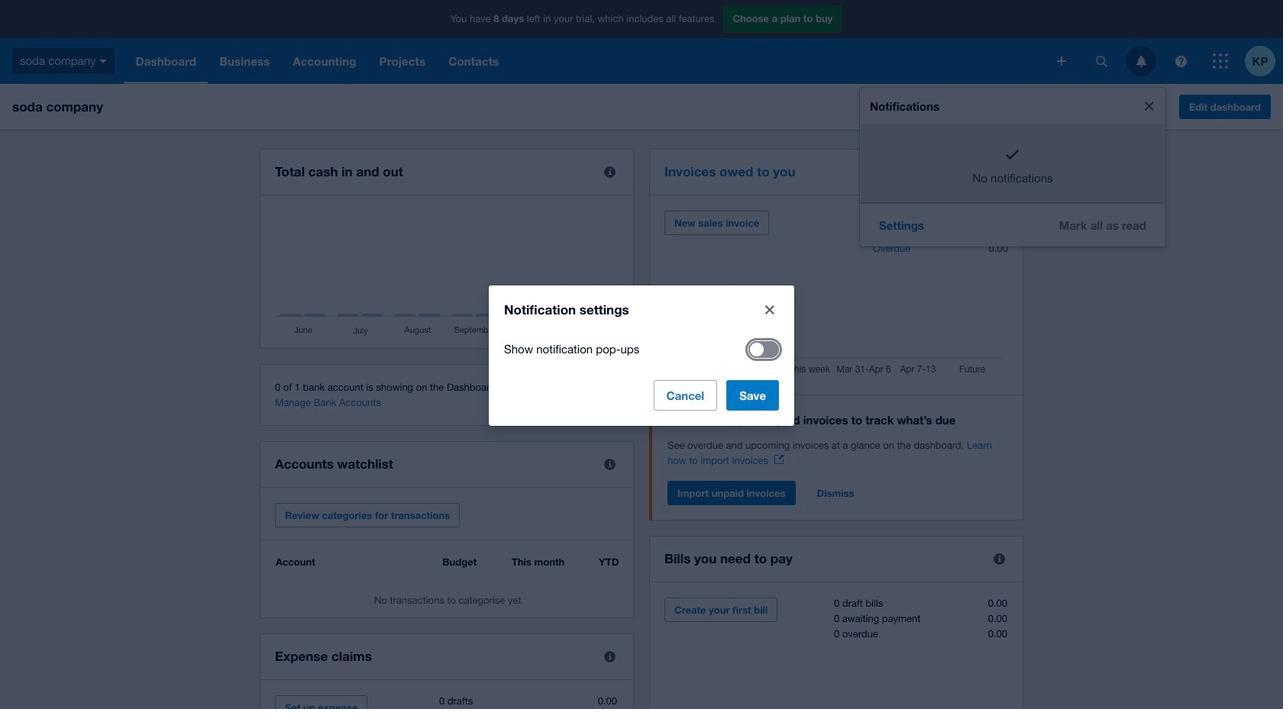Task type: vqa. For each thing, say whether or not it's contained in the screenshot.
svg icon
yes



Task type: describe. For each thing, give the bounding box(es) containing it.
2 svg image from the left
[[1176, 55, 1187, 67]]

1 svg image from the left
[[1096, 55, 1108, 67]]

opens in a new tab image
[[775, 455, 784, 465]]

empty state of the bills widget with a 'create your first bill' button and an unpopulated column graph. image
[[665, 598, 1009, 710]]



Task type: locate. For each thing, give the bounding box(es) containing it.
dialog
[[489, 285, 795, 426]]

banner
[[0, 0, 1284, 710]]

svg image
[[1096, 55, 1108, 67], [1176, 55, 1187, 67]]

group
[[860, 88, 1166, 246]]

svg image
[[1213, 53, 1229, 69], [1137, 55, 1146, 67], [1057, 57, 1067, 66], [100, 59, 107, 63]]

1 horizontal spatial svg image
[[1176, 55, 1187, 67]]

heading
[[668, 411, 1009, 429]]

0 horizontal spatial svg image
[[1096, 55, 1108, 67]]

empty state widget for the total cash in and out feature, displaying a column graph summarising bank transaction data as total money in versus total money out across all connected bank accounts, enabling a visual comparison of the two amounts. image
[[275, 211, 619, 337]]

panel body document
[[668, 439, 1009, 469], [668, 439, 1009, 469]]

empty state of the expenses widget with a 'set up expense claims' button and a data-less table. image
[[275, 696, 619, 710]]

empty state of the accounts watchlist widget, featuring a 'review categories for transactions' button and a data-less table with headings 'account,' 'budget,' 'this month,' and 'ytd.' image
[[275, 556, 619, 607]]



